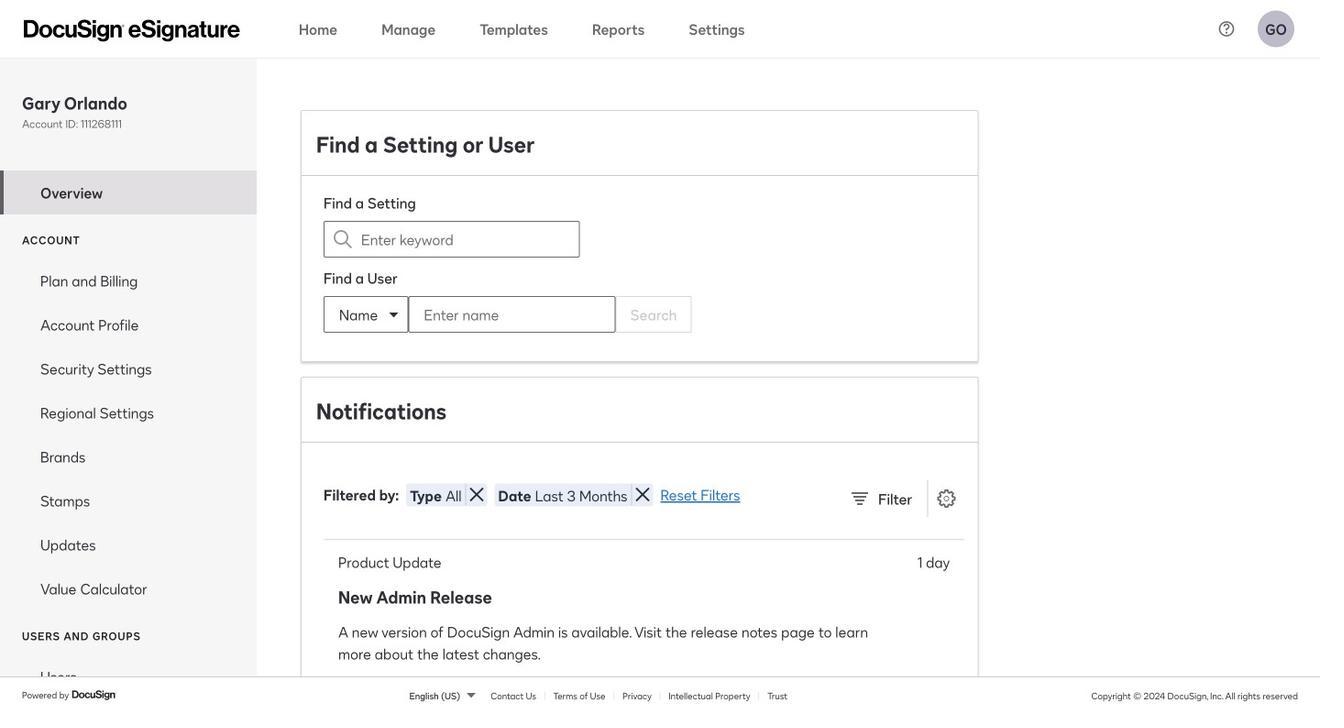 Task type: vqa. For each thing, say whether or not it's contained in the screenshot.
'Users and Groups' element
no



Task type: locate. For each thing, give the bounding box(es) containing it.
docusign image
[[72, 688, 117, 702]]

Enter name text field
[[409, 297, 578, 332]]

docusign admin image
[[24, 20, 240, 42]]

Enter keyword text field
[[361, 222, 542, 257]]

account element
[[0, 259, 257, 611]]



